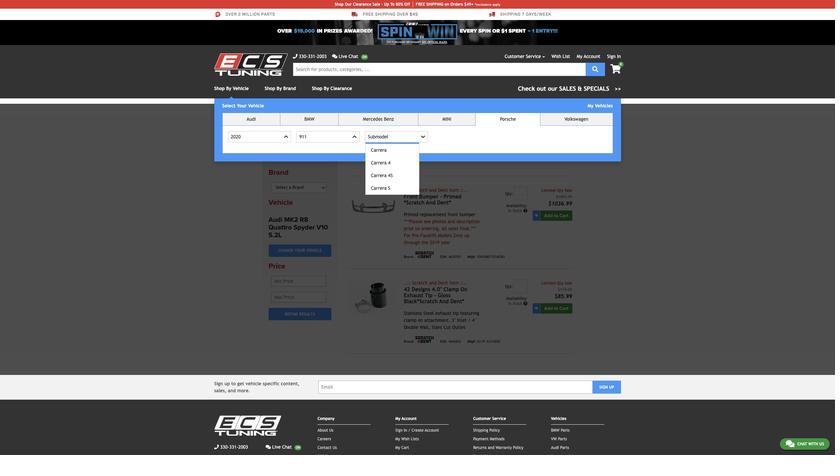 Task type: locate. For each thing, give the bounding box(es) containing it.
in
[[617, 54, 621, 59], [508, 208, 512, 213], [508, 301, 512, 306], [404, 428, 407, 433]]

refine results link
[[269, 308, 332, 320]]

1 horizontal spatial 330-
[[299, 54, 308, 59]]

sale up $1892.99
[[565, 188, 573, 193]]

2 add to wish list image from the top
[[535, 307, 539, 310]]

comments image inside 'chat with us' link
[[786, 440, 795, 448]]

0 vertical spatial live
[[339, 54, 347, 59]]

account up sign in / create account link
[[402, 416, 417, 421]]

1 vertical spatial 331-
[[229, 444, 238, 450]]

benz
[[384, 116, 394, 122]]

1 add to cart from the top
[[545, 213, 569, 218]]

0 vertical spatial my account
[[577, 54, 601, 59]]

es#: for tip
[[441, 340, 448, 343]]

contact us
[[318, 445, 337, 450]]

add for $1036.99
[[545, 213, 553, 218]]

customer
[[505, 54, 525, 59], [474, 416, 491, 421]]

audi up porsche
[[493, 110, 502, 115]]

1 vertical spatial in stock
[[508, 301, 524, 306]]

1 horizontal spatial on
[[445, 2, 450, 7]]

1 add to cart button from the top
[[541, 210, 573, 221]]

1 horizontal spatial live chat link
[[332, 53, 368, 60]]

qty for $85.99
[[557, 281, 564, 285]]

1 horizontal spatial policy
[[513, 445, 524, 450]]

1 horizontal spatial vehicles
[[595, 103, 613, 108]]

2 limited from the top
[[542, 281, 556, 285]]

1 horizontal spatial phone image
[[293, 54, 298, 59]]

limited qty sale $110.00 $85.99
[[542, 281, 573, 299]]

add to wish list image
[[535, 214, 539, 217], [535, 307, 539, 310]]

0 horizontal spatial /
[[409, 428, 411, 433]]

customer service down the spent at the right top of page
[[505, 54, 541, 59]]

and down front
[[448, 219, 455, 224]]

0 vertical spatial over
[[226, 12, 237, 17]]

0 horizontal spatial bmw
[[305, 116, 315, 122]]

sign for sign up
[[600, 385, 608, 390]]

orders
[[451, 2, 463, 7]]

mfg#: right 4620103
[[468, 255, 476, 259]]

scratch inside scratch and dent item 42 designs 4.0" clamp on exhaust tip - gloss black*scratch and dent*
[[412, 280, 428, 285]]

wish left list
[[552, 54, 562, 59]]

0 horizontal spatial phone image
[[214, 445, 219, 449]]

1 scratch & dent - corporate logo image from the top
[[416, 251, 434, 258]]

comments image for chat
[[786, 440, 795, 448]]

1 horizontal spatial live
[[339, 54, 347, 59]]

on up wall, at bottom
[[418, 317, 423, 323]]

1 horizontal spatial audi parts link
[[551, 445, 569, 450]]

sign inside button
[[600, 385, 608, 390]]

carrera for carrera 4s
[[371, 173, 387, 178]]

0 horizontal spatial audi parts
[[269, 108, 287, 113]]

1 vertical spatial dent
[[438, 280, 448, 285]]

1 in stock from the top
[[508, 208, 524, 213]]

2 stock from the top
[[513, 301, 523, 306]]

refine results
[[285, 312, 315, 316]]

shop our clearance sale - up to 80% off link
[[335, 1, 413, 7]]

0 vertical spatial qty
[[557, 188, 564, 193]]

add to cart button down the $85.99
[[541, 303, 573, 313]]

customer service up shipping policy
[[474, 416, 506, 421]]

every spin or $1 spent = 1 entry!!!
[[460, 28, 558, 34]]

1 availability: from the top
[[506, 203, 528, 208]]

/ left create
[[409, 428, 411, 433]]

service up shipping policy
[[493, 416, 506, 421]]

/ left 4"
[[468, 317, 471, 323]]

tab list
[[222, 113, 613, 195]]

2 by from the left
[[277, 86, 282, 91]]

Max Price number field
[[272, 292, 327, 303]]

price match guarantee
[[226, 12, 282, 17]]

1 scratch from the top
[[412, 187, 428, 193]]

customer up shipping policy
[[474, 416, 491, 421]]

facelift
[[421, 233, 437, 238]]

audi down shop by brand
[[269, 108, 277, 113]]

1 vertical spatial /
[[409, 428, 411, 433]]

apply
[[493, 3, 501, 6]]

content,
[[281, 381, 300, 386]]

1 horizontal spatial wish
[[552, 54, 562, 59]]

1 vertical spatial wish
[[402, 437, 410, 441]]

vehicles
[[595, 103, 613, 108], [551, 416, 567, 421]]

0 horizontal spatial 330-331-2003
[[220, 444, 248, 450]]

0 vertical spatial add to cart button
[[541, 210, 573, 221]]

0 vertical spatial phone image
[[293, 54, 298, 59]]

item inside scratch and dent item 42 designs 4.0" clamp on exhaust tip - gloss black*scratch and dent*
[[450, 280, 459, 285]]

sign up button
[[593, 381, 621, 394]]

mfg#: for front bumper - primed *scratch and dent*
[[468, 255, 476, 259]]

item
[[450, 187, 459, 193], [450, 280, 459, 285]]

1 horizontal spatial and
[[440, 298, 449, 304]]

0 vertical spatial 2003
[[317, 54, 327, 59]]

specials
[[584, 85, 610, 92]]

mk2 inside audi mk2 r8 quattro spyder v10 5.2l clearance
[[413, 131, 425, 138]]

- inside scratch and dent item 42 designs 4.0" clamp on exhaust tip - gloss black*scratch and dent*
[[435, 292, 437, 298]]

account right create
[[425, 428, 439, 433]]

limited up $1036.99
[[542, 188, 556, 193]]

results
[[299, 312, 315, 316]]

1 vertical spatial dent*
[[451, 298, 465, 304]]

dent* inside scratch and dent item 42 designs 4.0" clamp on exhaust tip - gloss black*scratch and dent*
[[451, 298, 465, 304]]

and inside scratch and dent item front bumper - primed *scratch and dent*
[[429, 187, 437, 193]]

your
[[237, 103, 247, 108]]

shipping for shipping 7 days/week
[[501, 12, 521, 17]]

add to cart down the $85.99
[[545, 305, 569, 311]]

1 vertical spatial 330-
[[220, 444, 229, 450]]

my account up sign in / create account link
[[396, 416, 417, 421]]

2 qty from the top
[[557, 281, 564, 285]]

my up my cart link
[[396, 437, 400, 441]]

to inside sign up to get vehicle specific content, sales, and more.
[[232, 381, 236, 386]]

0 vertical spatial brand:
[[404, 255, 414, 259]]

chat with us link
[[781, 438, 830, 450]]

0 vertical spatial customer
[[505, 54, 525, 59]]

clear
[[554, 110, 564, 114]]

1 qty: from the top
[[506, 191, 513, 196]]

scratch up designs
[[412, 280, 428, 285]]

1 question circle image from the top
[[524, 209, 528, 213]]

to down the $85.99
[[554, 305, 559, 311]]

in stock for $1036.99
[[508, 208, 524, 213]]

returns and warranty policy link
[[474, 445, 524, 450]]

enthusiast built
[[501, 12, 541, 17]]

1 item from the top
[[450, 187, 459, 193]]

sale inside limited qty sale $110.00 $85.99
[[565, 281, 573, 285]]

sale for front bumper - primed *scratch and dent*
[[565, 188, 573, 193]]

4"
[[472, 317, 476, 323]]

0 vertical spatial question circle image
[[524, 209, 528, 213]]

add for $85.99
[[545, 305, 553, 311]]

$15,000
[[294, 28, 315, 34]]

comments image
[[786, 440, 795, 448], [266, 445, 271, 449]]

- left up
[[382, 2, 383, 7]]

0 vertical spatial 330-
[[299, 54, 308, 59]]

item for clamp
[[450, 280, 459, 285]]

$1
[[502, 28, 508, 34]]

dent* up tip
[[451, 298, 465, 304]]

sign for sign in / create account
[[396, 428, 403, 433]]

and down payment methods link
[[488, 445, 495, 450]]

change
[[278, 248, 294, 253]]

clearance up the free
[[353, 2, 372, 7]]

0 vertical spatial scratch & dent - corporate logo image
[[416, 251, 434, 258]]

limited inside limited qty sale $110.00 $85.99
[[542, 281, 556, 285]]

dent up 4.0"
[[438, 280, 448, 285]]

audi parts down the vw parts
[[551, 445, 569, 450]]

item up front bumper - primed *scratch and dent* link
[[450, 187, 459, 193]]

audi parts link down the vw parts
[[551, 445, 569, 450]]

1 es#: from the top
[[441, 255, 448, 259]]

0 horizontal spatial by
[[226, 86, 232, 91]]

scratch for bumper
[[412, 187, 428, 193]]

carrera for carrera 4
[[371, 160, 387, 165]]

warranty
[[496, 445, 512, 450]]

your
[[295, 248, 305, 253]]

2 vertical spatial -
[[435, 292, 437, 298]]

up inside button
[[610, 385, 615, 390]]

5.2l inside audi mk2 r8 quattro spyder v10 5.2l clearance
[[486, 131, 497, 138]]

comments image
[[332, 54, 338, 59]]

dent* inside scratch and dent item front bumper - primed *scratch and dent*
[[437, 199, 452, 206]]

2 add from the top
[[545, 305, 553, 311]]

1 vertical spatial shipping
[[474, 428, 489, 433]]

0 horizontal spatial 2003
[[238, 444, 248, 450]]

1 dent from the top
[[438, 187, 448, 193]]

1 mfg#: from the top
[[468, 255, 476, 259]]

0 vertical spatial scratch
[[412, 187, 428, 193]]

qty inside limited qty sale $110.00 $85.99
[[557, 281, 564, 285]]

vw
[[551, 437, 557, 441]]

customer inside customer service popup button
[[505, 54, 525, 59]]

us right contact
[[333, 445, 337, 450]]

qty up $110.00
[[557, 281, 564, 285]]

ecs tuning image
[[214, 53, 288, 76], [214, 416, 281, 436]]

sign in / create account
[[396, 428, 439, 433]]

2 item from the top
[[450, 280, 459, 285]]

cart down the $85.99
[[560, 305, 569, 311]]

/ inside 'stainless steel exhaust tip featuring clamp on attachment. 3" inlet / 4" double wall, slant cut outlet'
[[468, 317, 471, 323]]

wish list
[[552, 54, 571, 59]]

2 add to cart from the top
[[545, 305, 569, 311]]

carrera left the 4
[[371, 160, 387, 165]]

vehicles down specials
[[595, 103, 613, 108]]

2003
[[317, 54, 327, 59], [238, 444, 248, 450]]

chat
[[349, 54, 359, 59], [798, 442, 808, 446], [282, 444, 292, 450]]

vehicles up bmw parts
[[551, 416, 567, 421]]

1 horizontal spatial /
[[468, 317, 471, 323]]

1 add from the top
[[545, 213, 553, 218]]

limited inside limited qty sale $1892.99 $1036.99
[[542, 188, 556, 193]]

scratch and dent item front bumper - primed *scratch and dent*
[[404, 187, 462, 206]]

and right sales,
[[228, 388, 236, 393]]

match
[[240, 12, 255, 17]]

scratch & dent - corporate logo image for exhaust
[[416, 336, 434, 343]]

1 ecs tuning image from the top
[[214, 53, 288, 76]]

spyder inside audi mk2 r8 quattro spyder v10 5.2l clearance
[[455, 131, 474, 138]]

photos
[[433, 219, 446, 224]]

my for my vehicles link
[[588, 103, 594, 108]]

es#: for dent*
[[441, 255, 448, 259]]

qty: for $1036.99
[[506, 191, 513, 196]]

clearance up mercedes
[[362, 108, 381, 113]]

0 horizontal spatial 331-
[[229, 444, 238, 450]]

customer down the spent at the right top of page
[[505, 54, 525, 59]]

1 vertical spatial qty:
[[506, 284, 513, 289]]

audi
[[269, 108, 277, 113], [291, 108, 299, 113], [493, 110, 502, 115], [247, 116, 256, 122], [400, 131, 412, 138], [269, 216, 283, 224], [551, 445, 559, 450]]

0 vertical spatial /
[[468, 317, 471, 323]]

330-331-2003 for the 330-331-2003 link to the bottom
[[220, 444, 248, 450]]

brand: for 42 designs 4.0" clamp on exhaust tip - gloss black*scratch and dent*
[[404, 340, 414, 343]]

dent inside scratch and dent item front bumper - primed *scratch and dent*
[[438, 187, 448, 193]]

2 add to cart button from the top
[[541, 303, 573, 313]]

2 in stock from the top
[[508, 301, 524, 306]]

vehicle inside change your vehicle link
[[307, 248, 322, 253]]

black*scratch
[[404, 298, 438, 304]]

0 vertical spatial in stock
[[508, 208, 524, 213]]

carrera up carrera 4
[[371, 147, 387, 153]]

0 horizontal spatial live chat
[[272, 444, 292, 450]]

1 horizontal spatial shipping
[[501, 12, 521, 17]]

qty: for $85.99
[[506, 284, 513, 289]]

price inside price match guarantee link
[[226, 12, 238, 17]]

policy up methods
[[490, 428, 500, 433]]

2 vertical spatial sale
[[565, 281, 573, 285]]

up for sign up
[[610, 385, 615, 390]]

1 horizontal spatial 2003
[[317, 54, 327, 59]]

clearance
[[353, 2, 372, 7], [331, 86, 352, 91], [362, 108, 381, 113], [400, 138, 456, 153]]

item inside scratch and dent item front bumper - primed *scratch and dent*
[[450, 187, 459, 193]]

quattro up change at bottom left
[[269, 223, 292, 231]]

2 vertical spatial account
[[425, 428, 439, 433]]

0 vertical spatial primed
[[444, 193, 462, 200]]

None number field
[[514, 187, 528, 200], [514, 279, 528, 293], [514, 187, 528, 200], [514, 279, 528, 293]]

primed inside primed replacement front bumper ***please see photos and description prior to ordering, all sales final.*** for pre-facelift models only up through the 2019 year
[[404, 212, 419, 217]]

payment methods
[[474, 437, 505, 441]]

0 vertical spatial es#:
[[441, 255, 448, 259]]

qty:
[[506, 191, 513, 196], [506, 284, 513, 289]]

scratch & dent - corporate logo image for and
[[416, 251, 434, 258]]

brand: down through
[[404, 255, 414, 259]]

2 brand: from the top
[[404, 340, 414, 343]]

price left match
[[226, 12, 238, 17]]

1 limited from the top
[[542, 188, 556, 193]]

scratch inside scratch and dent item front bumper - primed *scratch and dent*
[[412, 187, 428, 193]]

2
[[238, 12, 241, 17]]

carrera left 4s
[[371, 173, 387, 178]]

0
[[620, 62, 622, 66]]

1 horizontal spatial price
[[269, 262, 286, 271]]

0 vertical spatial qty:
[[506, 191, 513, 196]]

0 vertical spatial add
[[545, 213, 553, 218]]

audi up change at bottom left
[[269, 216, 283, 224]]

1 vertical spatial add to cart button
[[541, 303, 573, 313]]

price down change at bottom left
[[269, 262, 286, 271]]

1 vertical spatial over
[[278, 28, 292, 34]]

and inside sign up to get vehicle specific content, sales, and more.
[[228, 388, 236, 393]]

$85.99
[[555, 293, 573, 299]]

about us link
[[318, 428, 334, 433]]

2 availability: from the top
[[506, 296, 528, 301]]

bmw up vw
[[551, 428, 560, 433]]

quattro down mini
[[435, 131, 454, 138]]

0 vertical spatial shipping
[[501, 12, 521, 17]]

1 vertical spatial my account
[[396, 416, 417, 421]]

1 vertical spatial live chat
[[272, 444, 292, 450]]

official
[[428, 41, 439, 44]]

1 vertical spatial price
[[269, 262, 286, 271]]

es#:
[[441, 255, 448, 259], [441, 340, 448, 343]]

dent inside scratch and dent item 42 designs 4.0" clamp on exhaust tip - gloss black*scratch and dent*
[[438, 280, 448, 285]]

my down 'my wish lists' link
[[396, 445, 400, 450]]

0 vertical spatial customer service
[[505, 54, 541, 59]]

1 vertical spatial policy
[[513, 445, 524, 450]]

up for sign up to get vehicle specific content, sales, and more.
[[225, 381, 230, 386]]

to up pre-
[[416, 226, 420, 231]]

price
[[226, 12, 238, 17], [269, 262, 286, 271]]

0 horizontal spatial 330-
[[220, 444, 229, 450]]

add to wish list image for $1036.99
[[535, 214, 539, 217]]

shipping up "payment"
[[474, 428, 489, 433]]

add down limited qty sale $110.00 $85.99
[[545, 305, 553, 311]]

1 add to wish list image from the top
[[535, 214, 539, 217]]

brand: down 'double' at bottom
[[404, 340, 414, 343]]

audi parts down shop by brand
[[269, 108, 287, 113]]

and up 4.0"
[[429, 280, 437, 285]]

bumper
[[419, 193, 439, 200]]

on right ping
[[445, 2, 450, 7]]

330-
[[299, 54, 308, 59], [220, 444, 229, 450]]

/
[[468, 317, 471, 323], [409, 428, 411, 433]]

1 horizontal spatial chat
[[349, 54, 359, 59]]

0 vertical spatial cart
[[560, 213, 569, 218]]

331-
[[308, 54, 317, 59], [229, 444, 238, 450]]

mfg#: left the ex- at the bottom
[[468, 340, 476, 343]]

primed up ***please
[[404, 212, 419, 217]]

and inside scratch and dent item front bumper - primed *scratch and dent*
[[426, 199, 436, 206]]

scratch & dent - corporate logo image down the the
[[416, 251, 434, 258]]

sd4s0807103agru
[[478, 255, 505, 259]]

sign inside sign up to get vehicle specific content, sales, and more.
[[214, 381, 223, 386]]

2 scratch & dent - corporate logo image from the top
[[416, 336, 434, 343]]

my right list
[[577, 54, 583, 59]]

us right about
[[329, 428, 334, 433]]

by for vehicle
[[226, 86, 232, 91]]

2 ecs tuning image from the top
[[214, 416, 281, 436]]

limited for $85.99
[[542, 281, 556, 285]]

off
[[405, 2, 410, 7]]

audi parts link down shop by brand
[[269, 108, 290, 113]]

add to cart down $1036.99
[[545, 213, 569, 218]]

1 vertical spatial mfg#:
[[468, 340, 476, 343]]

es#: left 4666826
[[441, 340, 448, 343]]

and for scratch and dent item front bumper - primed *scratch and dent*
[[429, 187, 437, 193]]

phone image
[[293, 54, 298, 59], [214, 445, 219, 449]]

primed
[[444, 193, 462, 200], [404, 212, 419, 217]]

0 vertical spatial and
[[426, 199, 436, 206]]

1 vertical spatial qty
[[557, 281, 564, 285]]

Min Price number field
[[272, 276, 327, 287]]

2 mfg#: from the top
[[468, 340, 476, 343]]

limited up the $85.99
[[542, 281, 556, 285]]

sales
[[449, 226, 459, 231]]

change your vehicle
[[278, 248, 322, 253]]

1 vertical spatial on
[[418, 317, 423, 323]]

question circle image
[[524, 209, 528, 213], [524, 301, 528, 305]]

0 vertical spatial audi parts
[[269, 108, 287, 113]]

clamp
[[404, 317, 417, 323]]

and up bumper
[[429, 187, 437, 193]]

live chat
[[339, 54, 359, 59], [272, 444, 292, 450]]

chat for the topmost the 330-331-2003 link live chat link
[[349, 54, 359, 59]]

sale for 42 designs 4.0" clamp on exhaust tip - gloss black*scratch and dent*
[[565, 281, 573, 285]]

2 dent from the top
[[438, 280, 448, 285]]

2 es#: from the top
[[441, 340, 448, 343]]

bmw parts link
[[551, 428, 570, 433]]

0 vertical spatial wish
[[552, 54, 562, 59]]

parts down the vw parts
[[561, 445, 569, 450]]

add to cart button for $85.99
[[541, 303, 573, 313]]

1 qty from the top
[[557, 188, 564, 193]]

mercedes benz
[[363, 116, 394, 122]]

0 horizontal spatial live
[[272, 444, 281, 450]]

sign for sign up to get vehicle specific content, sales, and more.
[[214, 381, 223, 386]]

5.2l
[[350, 108, 358, 113], [562, 110, 571, 115], [486, 131, 497, 138], [269, 231, 282, 239]]

330- for the 330-331-2003 link to the bottom phone image
[[220, 444, 229, 450]]

1 vertical spatial sale
[[565, 188, 573, 193]]

2 scratch from the top
[[412, 280, 428, 285]]

up inside sign up to get vehicle specific content, sales, and more.
[[225, 381, 230, 386]]

1 carrera from the top
[[371, 147, 387, 153]]

to
[[391, 2, 395, 7]]

gloss
[[438, 292, 451, 298]]

0 horizontal spatial 330-331-2003 link
[[214, 444, 248, 451]]

-
[[382, 2, 383, 7], [440, 193, 442, 200], [435, 292, 437, 298]]

sign in / create account link
[[396, 428, 439, 433]]

shop for shop by brand
[[265, 86, 275, 91]]

sale inside limited qty sale $1892.99 $1036.99
[[565, 188, 573, 193]]

on
[[445, 2, 450, 7], [418, 317, 423, 323]]

scratch
[[412, 187, 428, 193], [412, 280, 428, 285]]

$110.00
[[559, 287, 573, 292]]

cart
[[560, 213, 569, 218], [560, 305, 569, 311], [402, 445, 409, 450]]

0 horizontal spatial primed
[[404, 212, 419, 217]]

featuring
[[460, 310, 480, 316]]

1 by from the left
[[226, 86, 232, 91]]

2 qty: from the top
[[506, 284, 513, 289]]

cart down $1036.99
[[560, 213, 569, 218]]

my for 'my wish lists' link
[[396, 437, 400, 441]]

over for over 2 million parts
[[226, 12, 237, 17]]

2003 for the 330-331-2003 link to the bottom
[[238, 444, 248, 450]]

audi right submodel
[[400, 131, 412, 138]]

0 horizontal spatial chat
[[282, 444, 292, 450]]

and inside scratch and dent item 42 designs 4.0" clamp on exhaust tip - gloss black*scratch and dent*
[[429, 280, 437, 285]]

us for contact us
[[333, 445, 337, 450]]

0 vertical spatial ecs tuning image
[[214, 53, 288, 76]]

2 question circle image from the top
[[524, 301, 528, 305]]

us right with
[[820, 442, 825, 446]]

=
[[528, 28, 531, 34]]

3 carrera from the top
[[371, 173, 387, 178]]

1 vertical spatial availability:
[[506, 296, 528, 301]]

0 horizontal spatial comments image
[[266, 445, 271, 449]]

v10 inside audi mk2 r8 quattro spyder v10 5.2l clearance
[[475, 131, 484, 138]]

account up the search image
[[584, 54, 601, 59]]

cart down 'my wish lists' link
[[402, 445, 409, 450]]

my account up the search image
[[577, 54, 601, 59]]

price for price
[[269, 262, 286, 271]]

2 carrera from the top
[[371, 160, 387, 165]]

0 horizontal spatial price
[[226, 12, 238, 17]]

comments image inside live chat link
[[266, 445, 271, 449]]

on
[[461, 286, 468, 292]]

audi mk2 r8 quattro spyder v10 5.2l up porsche
[[493, 110, 571, 115]]

parts up the vw parts link
[[561, 428, 570, 433]]

1 vertical spatial ecs tuning image
[[214, 416, 281, 436]]

over 2 million parts
[[226, 12, 275, 17]]

1 vertical spatial es#:
[[441, 340, 448, 343]]

audi down vw
[[551, 445, 559, 450]]

audi parts link
[[269, 108, 290, 113], [551, 445, 569, 450]]

up
[[465, 233, 470, 238], [225, 381, 230, 386], [610, 385, 615, 390]]

0 vertical spatial live chat link
[[332, 53, 368, 60]]

3 by from the left
[[324, 86, 329, 91]]

bmw up 911
[[305, 116, 315, 122]]

availability: for $85.99
[[506, 296, 528, 301]]

only
[[454, 233, 463, 238]]

1 vertical spatial stock
[[513, 301, 523, 306]]

scratch & dent - corporate logo image down wall, at bottom
[[416, 336, 434, 343]]

0 horizontal spatial shipping
[[474, 428, 489, 433]]

- right bumper
[[440, 193, 442, 200]]

add down $1036.99
[[545, 213, 553, 218]]

policy right the warranty
[[513, 445, 524, 450]]

to left get on the left
[[232, 381, 236, 386]]

clearance down mini
[[400, 138, 456, 153]]

1 brand: from the top
[[404, 255, 414, 259]]

shipping
[[501, 12, 521, 17], [474, 428, 489, 433]]

1 vertical spatial audi parts
[[551, 445, 569, 450]]

over left 2
[[226, 12, 237, 17]]

wish up my cart link
[[402, 437, 410, 441]]

qty inside limited qty sale $1892.99 $1036.99
[[557, 188, 564, 193]]

1 stock from the top
[[513, 208, 523, 213]]

es#4666826 - ex-91-62cgbsd - 42 designs 4.0" clamp on exhaust tip - gloss black*scratch and dent* - stainless steel exhaust tip featuring clamp on attachment. 3" inlet / 4" double wall, slant cut outlet - scratch & dent - audi bmw volkswagen image
[[348, 279, 399, 317]]

and up replacement
[[426, 199, 436, 206]]

select your vehicle
[[222, 103, 264, 108]]

0 horizontal spatial over
[[226, 12, 237, 17]]

0 horizontal spatial wish
[[402, 437, 410, 441]]

scratch & dent - corporate logo image
[[416, 251, 434, 258], [416, 336, 434, 343]]

quattro down the shop by clearance link
[[314, 108, 328, 113]]

1 vertical spatial add to wish list image
[[535, 307, 539, 310]]

1 vertical spatial question circle image
[[524, 301, 528, 305]]

bmw for bmw parts
[[551, 428, 560, 433]]

sale up $110.00
[[565, 281, 573, 285]]

4 carrera from the top
[[371, 185, 387, 191]]

scratch up bumper
[[412, 187, 428, 193]]

audi inside audi mk2 r8 quattro spyder v10 5.2l
[[269, 216, 283, 224]]

r8 inside audi mk2 r8 quattro spyder v10 5.2l
[[300, 216, 308, 224]]

phone image for the 330-331-2003 link to the bottom
[[214, 445, 219, 449]]

0 horizontal spatial policy
[[490, 428, 500, 433]]

see
[[422, 41, 427, 44]]

customer service
[[505, 54, 541, 59], [474, 416, 506, 421]]

1 horizontal spatial by
[[277, 86, 282, 91]]



Task type: describe. For each thing, give the bounding box(es) containing it.
stainless steel exhaust tip featuring clamp on attachment. 3" inlet / 4" double wall, slant cut outlet
[[404, 310, 480, 330]]

primed inside scratch and dent item front bumper - primed *scratch and dent*
[[444, 193, 462, 200]]

my for my cart link
[[396, 445, 400, 450]]

parts right vw
[[558, 437, 567, 441]]

scratch for designs
[[412, 280, 428, 285]]

description
[[457, 219, 480, 224]]

built
[[529, 12, 541, 17]]

sign up
[[600, 385, 615, 390]]

to inside primed replacement front bumper ***please see photos and description prior to ordering, all sales final.*** for pre-facelift models only up through the 2019 year
[[416, 226, 420, 231]]

parts
[[261, 12, 275, 17]]

service inside popup button
[[526, 54, 541, 59]]

quattro left the clear
[[521, 110, 536, 115]]

shipping for shipping policy
[[474, 428, 489, 433]]

5.2l inside audi mk2 r8 quattro spyder v10 5.2l
[[269, 231, 282, 239]]

***please
[[404, 219, 423, 224]]

es#4620103 - sd4s0807103agru - front bumper - primed *scratch and dent* - primed replacement front bumper - scratch & dent - audi image
[[348, 187, 399, 225]]

sign up to get vehicle specific content, sales, and more.
[[214, 381, 300, 393]]

0 vertical spatial live chat
[[339, 54, 359, 59]]

lists
[[411, 437, 419, 441]]

free shipping over $49
[[363, 12, 418, 17]]

ordering,
[[421, 226, 441, 231]]

add to cart button for $1036.99
[[541, 210, 573, 221]]

vehicle
[[246, 381, 261, 386]]

and for scratch and dent item 42 designs 4.0" clamp on exhaust tip - gloss black*scratch and dent*
[[429, 280, 437, 285]]

331- for the 330-331-2003 link to the bottom
[[229, 444, 238, 450]]

shop by clearance
[[312, 86, 352, 91]]

2020
[[231, 134, 241, 139]]

live chat link for the topmost the 330-331-2003 link
[[332, 53, 368, 60]]

category
[[269, 133, 299, 142]]

brand: for front bumper - primed *scratch and dent*
[[404, 255, 414, 259]]

shop for shop our clearance sale - up to 80% off
[[335, 2, 344, 7]]

select
[[222, 103, 236, 108]]

0 link
[[605, 62, 624, 74]]

1 horizontal spatial audi parts
[[551, 445, 569, 450]]

1 horizontal spatial account
[[425, 428, 439, 433]]

330-331-2003 for the topmost the 330-331-2003 link
[[299, 54, 327, 59]]

my up 'my wish lists' link
[[396, 416, 401, 421]]

1 vertical spatial customer service
[[474, 416, 506, 421]]

1 vertical spatial account
[[402, 416, 417, 421]]

1 vertical spatial audi parts link
[[551, 445, 569, 450]]

see
[[424, 219, 431, 224]]

shop for shop by clearance
[[312, 86, 323, 91]]

all
[[442, 226, 447, 231]]

question circle image for $1036.99
[[524, 209, 528, 213]]

7
[[522, 12, 525, 17]]

42
[[404, 286, 410, 292]]

my for my account link
[[577, 54, 583, 59]]

shop for shop by vehicle
[[214, 86, 225, 91]]

submodel
[[368, 134, 389, 139]]

audi mk2 r8 quattro spyder v10 5.2l up the your
[[269, 216, 328, 239]]

ship
[[427, 2, 435, 7]]

mfg#: sd4s0807103agru
[[468, 255, 505, 259]]

cut
[[444, 324, 451, 330]]

quattro inside audi mk2 r8 quattro spyder v10 5.2l
[[269, 223, 292, 231]]

0 vertical spatial policy
[[490, 428, 500, 433]]

*exclusions
[[475, 3, 492, 6]]

chat with us
[[798, 442, 825, 446]]

vw parts
[[551, 437, 567, 441]]

mfg#: for 42 designs 4.0" clamp on exhaust tip - gloss black*scratch and dent*
[[468, 340, 476, 343]]

r8 inside audi mk2 r8 quattro spyder v10 5.2l clearance
[[426, 131, 433, 138]]

models
[[438, 233, 452, 238]]

clearance up audi mk2 r8 quattro spyder v10 5.2l link
[[331, 86, 352, 91]]

my vehicles link
[[588, 103, 613, 108]]

parts down shop by brand
[[278, 108, 287, 113]]

create
[[412, 428, 424, 433]]

scratch and dent item 42 designs 4.0" clamp on exhaust tip - gloss black*scratch and dent*
[[404, 280, 468, 304]]

us for about us
[[329, 428, 334, 433]]

and inside primed replacement front bumper ***please see photos and description prior to ordering, all sales final.*** for pre-facelift models only up through the 2019 year
[[448, 219, 455, 224]]

audi inside audi mk2 r8 quattro spyder v10 5.2l clearance
[[400, 131, 412, 138]]

rules
[[440, 41, 447, 44]]

es#: 4666826
[[441, 340, 461, 343]]

free
[[416, 2, 425, 7]]

stock for $1036.99
[[513, 208, 523, 213]]

over 2 million parts link
[[214, 11, 275, 17]]

change your vehicle link
[[269, 244, 332, 257]]

sign for sign in
[[608, 54, 616, 59]]

spyder inside audi mk2 r8 quattro spyder v10 5.2l
[[294, 223, 315, 231]]

bmw for bmw
[[305, 116, 315, 122]]

0 vertical spatial brand
[[284, 86, 296, 91]]

more.
[[237, 388, 250, 393]]

live chat link for the 330-331-2003 link to the bottom
[[266, 444, 302, 451]]

330- for phone image related to the topmost the 330-331-2003 link
[[299, 54, 308, 59]]

tip
[[453, 310, 459, 316]]

the
[[422, 240, 429, 245]]

331- for the topmost the 330-331-2003 link
[[308, 54, 317, 59]]

lifetime tech support link
[[352, 11, 417, 17]]

carrera for carrera
[[371, 147, 387, 153]]

price match guarantee link
[[214, 11, 282, 17]]

returns
[[474, 445, 487, 450]]

shop by brand
[[265, 86, 296, 91]]

carrera s
[[371, 185, 391, 191]]

on inside 'stainless steel exhaust tip featuring clamp on attachment. 3" inlet / 4" double wall, slant cut outlet'
[[418, 317, 423, 323]]

and inside scratch and dent item 42 designs 4.0" clamp on exhaust tip - gloss black*scratch and dent*
[[440, 298, 449, 304]]

exhaust
[[436, 310, 452, 316]]

stainless
[[404, 310, 422, 316]]

4
[[388, 160, 391, 165]]

customer service inside popup button
[[505, 54, 541, 59]]

0 vertical spatial 330-331-2003 link
[[293, 53, 327, 60]]

bumper
[[460, 212, 476, 217]]

tab list containing audi
[[222, 113, 613, 195]]

spin
[[479, 28, 491, 34]]

add to cart for $1036.99
[[545, 213, 569, 218]]

by for clearance
[[324, 86, 329, 91]]

0 horizontal spatial audi parts link
[[269, 108, 290, 113]]

outlet
[[453, 324, 466, 330]]

by for brand
[[277, 86, 282, 91]]

comments image for live
[[266, 445, 271, 449]]

shopping cart image
[[611, 64, 621, 74]]

sign in
[[608, 54, 621, 59]]

phone image for the topmost the 330-331-2003 link
[[293, 54, 298, 59]]

over
[[397, 12, 409, 17]]

availability: for $1036.99
[[506, 203, 528, 208]]

2003 for the topmost the 330-331-2003 link
[[317, 54, 327, 59]]

get
[[237, 381, 244, 386]]

live for the topmost the 330-331-2003 link live chat link
[[339, 54, 347, 59]]

up inside primed replacement front bumper ***please see photos and description prior to ordering, all sales final.*** for pre-facelift models only up through the 2019 year
[[465, 233, 470, 238]]

every
[[460, 28, 477, 34]]

2 vertical spatial cart
[[402, 445, 409, 450]]

customer service button
[[505, 53, 545, 60]]

search image
[[593, 66, 599, 72]]

exhaust
[[404, 292, 424, 298]]

ping
[[435, 2, 444, 7]]

0 vertical spatial sale
[[373, 2, 381, 7]]

2 horizontal spatial chat
[[798, 442, 808, 446]]

ecs tuning 'spin to win' contest logo image
[[378, 23, 458, 39]]

my wish lists
[[396, 437, 419, 441]]

0 vertical spatial account
[[584, 54, 601, 59]]

clearance inside audi mk2 r8 quattro spyder v10 5.2l clearance
[[400, 138, 456, 153]]

Email email field
[[319, 381, 593, 394]]

over for over $15,000 in prizes
[[278, 28, 292, 34]]

cart for $1036.99
[[560, 213, 569, 218]]

0 vertical spatial -
[[382, 2, 383, 7]]

enthusiast
[[501, 12, 528, 17]]

in stock for $85.99
[[508, 301, 524, 306]]

price for price match guarantee
[[226, 12, 238, 17]]

returns and warranty policy
[[474, 445, 524, 450]]

support
[[397, 12, 417, 17]]

1
[[532, 28, 535, 34]]

limited qty sale $1892.99 $1036.99
[[542, 188, 573, 207]]

1 vertical spatial brand
[[269, 168, 289, 177]]

add to wish list image for $85.99
[[535, 307, 539, 310]]

contact us link
[[318, 445, 337, 450]]

0 vertical spatial vehicles
[[595, 103, 613, 108]]

audi down "shop by brand" link
[[291, 108, 299, 113]]

carrera for carrera s
[[371, 185, 387, 191]]

free ship ping on orders $49+ *exclusions apply
[[416, 2, 501, 7]]

1 vertical spatial customer
[[474, 416, 491, 421]]

list
[[563, 54, 571, 59]]

live for live chat link corresponding to the 330-331-2003 link to the bottom
[[272, 444, 281, 450]]

80%
[[396, 2, 403, 7]]

ex-
[[478, 340, 483, 343]]

*scratch
[[404, 199, 425, 206]]

enthusiast built link
[[489, 11, 541, 17]]

dent for primed
[[438, 187, 448, 193]]

cart for $85.99
[[560, 305, 569, 311]]

vehicle for shop by vehicle
[[233, 86, 249, 91]]

volkswagen
[[565, 116, 589, 122]]

payment
[[474, 437, 489, 441]]

qty for $1036.99
[[557, 188, 564, 193]]

about us
[[318, 428, 334, 433]]

clamp
[[444, 286, 459, 292]]

entry!!!
[[536, 28, 558, 34]]

vw parts link
[[551, 437, 567, 441]]

wall,
[[420, 324, 431, 330]]

dent for clamp
[[438, 280, 448, 285]]

to down $1036.99
[[554, 213, 559, 218]]

0 horizontal spatial my account
[[396, 416, 417, 421]]

audi mk2 r8 quattro spyder v10 5.2l down the shop by clearance link
[[291, 108, 358, 113]]

quattro inside audi mk2 r8 quattro spyder v10 5.2l clearance
[[435, 131, 454, 138]]

limited for $1036.99
[[542, 188, 556, 193]]

final.***
[[460, 226, 477, 231]]

add to cart for $85.99
[[545, 305, 569, 311]]

audi down select your vehicle
[[247, 116, 256, 122]]

vehicle for select your vehicle
[[248, 103, 264, 108]]

chat for live chat link corresponding to the 330-331-2003 link to the bottom
[[282, 444, 292, 450]]

Search text field
[[293, 63, 586, 76]]

item for primed
[[450, 187, 459, 193]]

sales
[[560, 85, 576, 92]]

1 vertical spatial service
[[493, 416, 506, 421]]

and for returns and warranty policy
[[488, 445, 495, 450]]

1 vertical spatial 330-331-2003 link
[[214, 444, 248, 451]]

no purchase necessary. see official rules .
[[388, 41, 448, 44]]

1 vertical spatial vehicles
[[551, 416, 567, 421]]

purchase
[[392, 41, 406, 44]]

0 vertical spatial on
[[445, 2, 450, 7]]

- inside scratch and dent item front bumper - primed *scratch and dent*
[[440, 193, 442, 200]]

primed replacement front bumper ***please see photos and description prior to ordering, all sales final.*** for pre-facelift models only up through the 2019 year
[[404, 212, 480, 245]]

front
[[404, 193, 418, 200]]

stock for $85.99
[[513, 301, 523, 306]]

my vehicles
[[588, 103, 613, 108]]

question circle image for $85.99
[[524, 301, 528, 305]]

vehicle for change your vehicle
[[307, 248, 322, 253]]

sales,
[[214, 388, 227, 393]]



Task type: vqa. For each thing, say whether or not it's contained in the screenshot.


